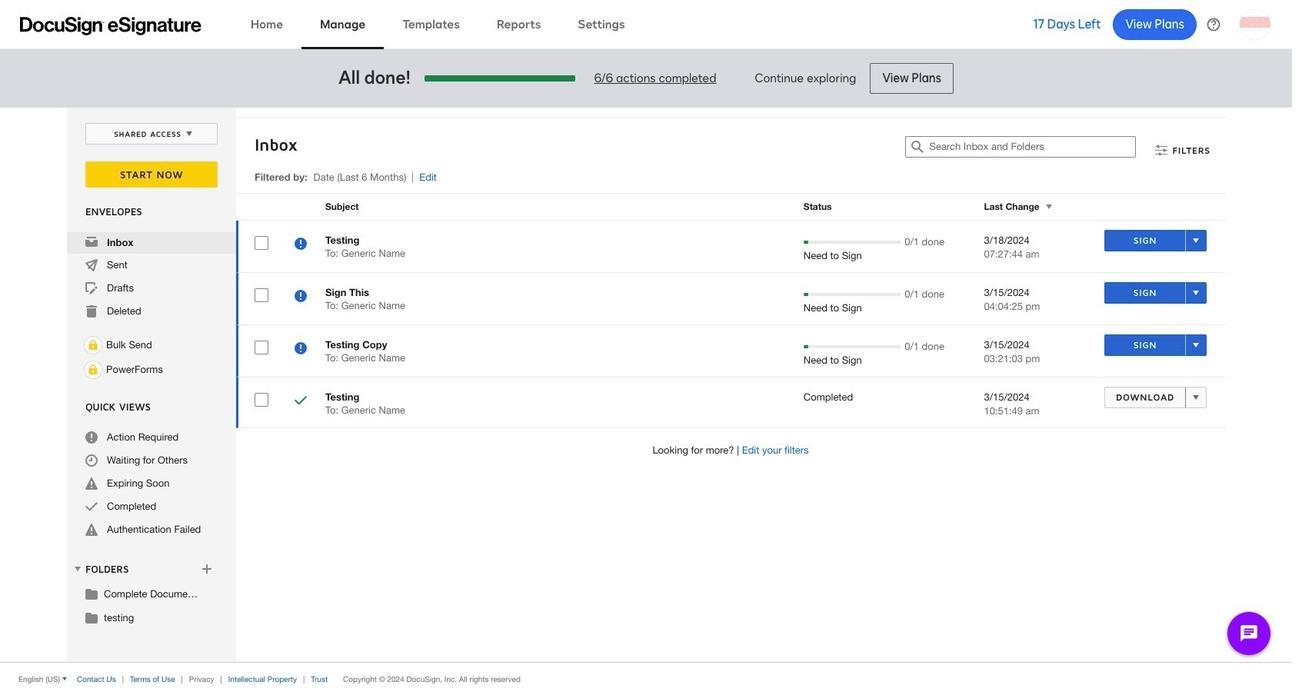 Task type: describe. For each thing, give the bounding box(es) containing it.
sent image
[[85, 259, 98, 271]]

docusign esignature image
[[20, 17, 201, 35]]

clock image
[[85, 455, 98, 467]]

1 need to sign image from the top
[[295, 238, 307, 252]]

view folders image
[[72, 563, 84, 575]]

alert image
[[85, 524, 98, 536]]

alert image
[[85, 478, 98, 490]]

your uploaded profile image image
[[1240, 9, 1271, 40]]

more info region
[[0, 662, 1292, 695]]

folder image
[[85, 588, 98, 600]]

action required image
[[85, 431, 98, 444]]

folder image
[[85, 611, 98, 624]]

completed image
[[85, 501, 98, 513]]



Task type: vqa. For each thing, say whether or not it's contained in the screenshot.
YOUR UPLOADED PROFILE IMAGE
yes



Task type: locate. For each thing, give the bounding box(es) containing it.
need to sign image
[[295, 290, 307, 305]]

secondary navigation region
[[67, 108, 1229, 662]]

completed image
[[295, 395, 307, 409]]

0 vertical spatial need to sign image
[[295, 238, 307, 252]]

need to sign image up need to sign image
[[295, 238, 307, 252]]

1 vertical spatial need to sign image
[[295, 342, 307, 357]]

Search Inbox and Folders text field
[[929, 137, 1136, 157]]

lock image
[[84, 361, 102, 379]]

need to sign image
[[295, 238, 307, 252], [295, 342, 307, 357]]

draft image
[[85, 282, 98, 295]]

trash image
[[85, 305, 98, 318]]

need to sign image up completed icon
[[295, 342, 307, 357]]

lock image
[[84, 336, 102, 355]]

2 need to sign image from the top
[[295, 342, 307, 357]]

inbox image
[[85, 236, 98, 248]]



